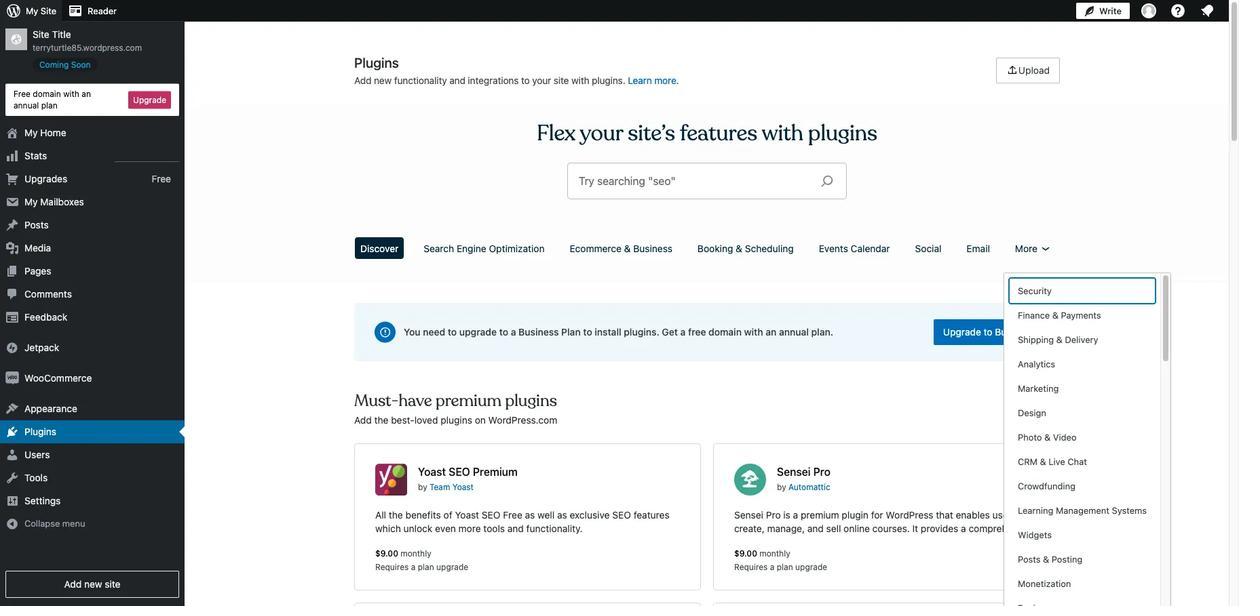 Task type: describe. For each thing, give the bounding box(es) containing it.
security button
[[1010, 279, 1155, 303]]

plugins. for plugins
[[592, 75, 626, 86]]

social button
[[905, 232, 953, 265]]

my for my mailboxes
[[24, 197, 38, 208]]

plugins for plugins add new functionality and integrations to your site with plugins. learn more .
[[354, 54, 399, 70]]

systems
[[1112, 506, 1147, 516]]

0 vertical spatial yoast
[[418, 466, 446, 479]]

booking & scheduling button
[[687, 232, 805, 265]]

browse
[[1015, 415, 1047, 426]]

coming
[[39, 60, 69, 69]]

events
[[819, 243, 848, 254]]

photo
[[1018, 433, 1042, 443]]

unlock
[[404, 524, 433, 535]]

optimization
[[489, 243, 545, 254]]

live
[[1049, 457, 1066, 467]]

1 as from the left
[[525, 510, 535, 521]]

highest hourly views 0 image
[[115, 153, 179, 162]]

with inside plugins add new functionality and integrations to your site with plugins. learn more .
[[572, 75, 589, 86]]

premium
[[473, 466, 518, 479]]

1 horizontal spatial seo
[[482, 510, 501, 521]]

appearance
[[24, 404, 77, 415]]

the inside "must-have premium plugins add the best-loved plugins on wordpress.com"
[[374, 415, 389, 426]]

must-
[[354, 391, 399, 411]]

comments
[[24, 289, 72, 300]]

soon
[[71, 60, 91, 69]]

management
[[1056, 506, 1110, 516]]

wordpress.com
[[488, 415, 557, 426]]

sensei pro by automattic
[[777, 466, 831, 492]]

plan.
[[812, 327, 834, 338]]

& for video
[[1045, 433, 1051, 443]]

your inside plugins add new functionality and integrations to your site with plugins. learn more .
[[532, 75, 551, 86]]

1 horizontal spatial plugins
[[505, 391, 557, 411]]

search engine optimization
[[424, 243, 545, 254]]

comments link
[[0, 283, 185, 306]]

& for posting
[[1043, 555, 1050, 565]]

get
[[662, 327, 678, 338]]

my mailboxes link
[[0, 191, 185, 214]]

2 horizontal spatial seo
[[612, 510, 631, 521]]

.
[[677, 75, 679, 86]]

feedback link
[[0, 306, 185, 329]]

analytics
[[1018, 359, 1056, 370]]

upgrade for upgrade
[[133, 95, 166, 105]]

and inside plugins add new functionality and integrations to your site with plugins. learn more .
[[449, 75, 466, 86]]

1 vertical spatial yoast
[[453, 483, 474, 492]]

events calendar button
[[808, 232, 901, 265]]

more
[[1015, 243, 1038, 254]]

woocommerce link
[[0, 367, 185, 390]]

img image for jetpack
[[5, 341, 19, 355]]

& for business
[[624, 243, 631, 254]]

upgrade for by
[[796, 563, 828, 572]]

shipping & delivery
[[1018, 335, 1099, 345]]

monetization
[[1018, 579, 1071, 590]]

posts & posting button
[[1010, 548, 1155, 572]]

photo & video
[[1018, 433, 1077, 443]]

feedback
[[24, 312, 67, 323]]

flex your site's features with plugins main content
[[350, 54, 1065, 607]]

0 vertical spatial site
[[41, 6, 56, 16]]

& for delivery
[[1057, 335, 1063, 345]]

plan for by
[[777, 563, 793, 572]]

an inside flex your site's features with plugins "main content"
[[766, 327, 777, 338]]

2 vertical spatial plugins
[[441, 415, 472, 426]]

by inside sensei pro by automattic
[[777, 483, 786, 492]]

posts for posts
[[24, 220, 49, 231]]

stats
[[24, 150, 47, 162]]

booking
[[698, 243, 733, 254]]

shipping & delivery button
[[1010, 328, 1155, 352]]

add new site
[[64, 579, 121, 591]]

jetpack
[[24, 342, 59, 354]]

exclusive
[[570, 510, 610, 521]]

posts for posts & posting
[[1018, 555, 1041, 565]]

requires for sensei pro
[[734, 563, 768, 572]]

domain inside free domain with an annual plan
[[33, 89, 61, 99]]

tools
[[484, 524, 505, 535]]

my home link
[[0, 122, 185, 145]]

automattic
[[789, 483, 831, 492]]

engine
[[457, 243, 486, 254]]

my for my home
[[24, 127, 38, 139]]

my for my site
[[26, 6, 38, 16]]

you
[[404, 327, 421, 338]]

new inside plugins add new functionality and integrations to your site with plugins. learn more .
[[374, 75, 392, 86]]

& for payments
[[1053, 311, 1059, 321]]

video
[[1053, 433, 1077, 443]]

browse all
[[1015, 415, 1060, 426]]

upload link
[[996, 58, 1060, 83]]

stats link
[[0, 145, 185, 168]]

best-
[[391, 415, 415, 426]]

new inside 'link'
[[84, 579, 102, 591]]

finance
[[1018, 311, 1050, 321]]

1 horizontal spatial features
[[680, 120, 758, 147]]

add inside "must-have premium plugins add the best-loved plugins on wordpress.com"
[[354, 415, 372, 426]]

shipping
[[1018, 335, 1054, 345]]

by inside yoast seo premium by team yoast
[[418, 483, 427, 492]]

social
[[915, 243, 942, 254]]

time image
[[1233, 52, 1239, 64]]

& for scheduling
[[736, 243, 743, 254]]

all inside all the benefits of yoast seo free as well as exclusive seo features which unlock even more tools and functionality.
[[375, 510, 386, 521]]

0 horizontal spatial business
[[519, 327, 559, 338]]

premium
[[436, 391, 502, 411]]

the inside all the benefits of yoast seo free as well as exclusive seo features which unlock even more tools and functionality.
[[389, 510, 403, 521]]

site title terryturtle85.wordpress.com
[[33, 29, 142, 52]]

my site
[[26, 6, 56, 16]]

scheduling
[[745, 243, 794, 254]]

finance & payments button
[[1010, 303, 1155, 328]]

crm
[[1018, 457, 1038, 467]]

& for live
[[1040, 457, 1046, 467]]

an inside free domain with an annual plan
[[82, 89, 91, 99]]

media link
[[0, 237, 185, 260]]

learn more
[[628, 75, 677, 86]]

design
[[1018, 408, 1047, 418]]

menu
[[62, 519, 85, 529]]

posts link
[[0, 214, 185, 237]]

site's
[[628, 120, 675, 147]]

even
[[435, 524, 456, 535]]

analytics button
[[1010, 352, 1155, 377]]

$9.00 monthly requires a plan upgrade for yoast seo premium
[[375, 549, 468, 572]]

reader link
[[62, 0, 122, 22]]

plan for premium
[[418, 563, 434, 572]]

crowdfunding
[[1018, 482, 1076, 492]]

more button
[[1005, 232, 1065, 265]]

upgrades
[[24, 173, 67, 185]]

plugins add new functionality and integrations to your site with plugins. learn more .
[[354, 54, 679, 86]]

free
[[688, 327, 706, 338]]

plugin icon image for sensei
[[734, 464, 766, 496]]

learning
[[1018, 506, 1054, 516]]

yoast seo premium by team yoast
[[418, 466, 518, 492]]

posting
[[1052, 555, 1083, 565]]

delivery
[[1065, 335, 1099, 345]]



Task type: locate. For each thing, give the bounding box(es) containing it.
& right ecommerce
[[624, 243, 631, 254]]

0 horizontal spatial features
[[634, 510, 670, 521]]

1 by from the left
[[418, 483, 427, 492]]

yoast right team
[[453, 483, 474, 492]]

site left title
[[33, 29, 49, 40]]

1 vertical spatial business
[[519, 327, 559, 338]]

2 vertical spatial add
[[64, 579, 82, 591]]

2 horizontal spatial free
[[503, 510, 523, 521]]

upgrade
[[133, 95, 166, 105], [943, 327, 981, 338]]

1 vertical spatial the
[[389, 510, 403, 521]]

monthly for sensei
[[760, 549, 791, 559]]

posts up media
[[24, 220, 49, 231]]

1 vertical spatial site
[[33, 29, 49, 40]]

yoast up more
[[455, 510, 479, 521]]

add left functionality
[[354, 75, 372, 86]]

by left team
[[418, 483, 427, 492]]

group containing security
[[1010, 279, 1155, 607]]

collapse menu
[[24, 519, 85, 529]]

upgrade for premium
[[436, 563, 468, 572]]

manage your notifications image
[[1199, 3, 1216, 19]]

plugins for plugins
[[24, 427, 56, 438]]

functionality.
[[526, 524, 583, 535]]

and
[[449, 75, 466, 86], [508, 524, 524, 535]]

team
[[430, 483, 450, 492]]

1 monthly from the left
[[401, 549, 432, 559]]

plugin icon image left sensei
[[734, 464, 766, 496]]

plugins link
[[0, 421, 185, 444]]

yoast up team
[[418, 466, 446, 479]]

0 vertical spatial all
[[1049, 415, 1060, 426]]

collapse
[[24, 519, 60, 529]]

0 vertical spatial free
[[14, 89, 31, 99]]

free for free
[[152, 173, 171, 185]]

$9.00 for sensei
[[734, 549, 757, 559]]

settings link
[[0, 490, 185, 513]]

domain up annual plan
[[33, 89, 61, 99]]

img image for woocommerce
[[5, 372, 19, 386]]

upgrade left "to business"
[[943, 327, 981, 338]]

my mailboxes
[[24, 197, 84, 208]]

add inside plugins add new functionality and integrations to your site with plugins. learn more .
[[354, 75, 372, 86]]

upgrade for upgrade to business
[[943, 327, 981, 338]]

to right the integrations
[[521, 75, 530, 86]]

0 horizontal spatial by
[[418, 483, 427, 492]]

1 vertical spatial img image
[[5, 372, 19, 386]]

0 horizontal spatial your
[[532, 75, 551, 86]]

& left live
[[1040, 457, 1046, 467]]

free down highest hourly views 0 image
[[152, 173, 171, 185]]

my down upgrades
[[24, 197, 38, 208]]

1 horizontal spatial site
[[554, 75, 569, 86]]

with
[[572, 75, 589, 86], [63, 89, 79, 99], [762, 120, 804, 147], [744, 327, 763, 338]]

appearance link
[[0, 398, 185, 421]]

0 horizontal spatial plugins
[[24, 427, 56, 438]]

help image
[[1170, 3, 1186, 19]]

must-have premium plugins add the best-loved plugins on wordpress.com
[[354, 391, 557, 426]]

0 vertical spatial new
[[374, 75, 392, 86]]

2 as from the left
[[557, 510, 567, 521]]

you need to upgrade to a business plan to install plugins. get a free domain with an annual plan.
[[404, 327, 834, 338]]

0 vertical spatial plugins.
[[592, 75, 626, 86]]

terryturtle85.wordpress.com
[[33, 43, 142, 52]]

0 horizontal spatial free
[[14, 89, 31, 99]]

booking & scheduling
[[698, 243, 794, 254]]

title
[[52, 29, 71, 40]]

& inside 'button'
[[1053, 311, 1059, 321]]

features right exclusive
[[634, 510, 670, 521]]

2 img image from the top
[[5, 372, 19, 386]]

your right the integrations
[[532, 75, 551, 86]]

discover button
[[350, 232, 409, 265]]

1 horizontal spatial $9.00
[[734, 549, 757, 559]]

2 plugin icon image from the left
[[734, 464, 766, 496]]

1 horizontal spatial and
[[508, 524, 524, 535]]

domain right free at the right bottom of page
[[709, 327, 742, 338]]

2 $9.00 from the left
[[734, 549, 757, 559]]

add
[[354, 75, 372, 86], [354, 415, 372, 426], [64, 579, 82, 591]]

business
[[633, 243, 673, 254], [519, 327, 559, 338]]

features inside all the benefits of yoast seo free as well as exclusive seo features which unlock even more tools and functionality.
[[634, 510, 670, 521]]

to right need at the left bottom
[[448, 327, 457, 338]]

0 horizontal spatial upgrade
[[133, 95, 166, 105]]

0 vertical spatial plugins
[[354, 54, 399, 70]]

0 vertical spatial add
[[354, 75, 372, 86]]

new
[[374, 75, 392, 86], [84, 579, 102, 591]]

marketing button
[[1010, 377, 1155, 401]]

1 horizontal spatial plugin icon image
[[734, 464, 766, 496]]

1 horizontal spatial business
[[633, 243, 673, 254]]

1 vertical spatial and
[[508, 524, 524, 535]]

yoast inside all the benefits of yoast seo free as well as exclusive seo features which unlock even more tools and functionality.
[[455, 510, 479, 521]]

1 horizontal spatial as
[[557, 510, 567, 521]]

my left home
[[24, 127, 38, 139]]

site inside 'link'
[[105, 579, 121, 591]]

1 img image from the top
[[5, 341, 19, 355]]

search
[[424, 243, 454, 254]]

domain inside flex your site's features with plugins "main content"
[[709, 327, 742, 338]]

1 horizontal spatial all
[[1049, 415, 1060, 426]]

0 horizontal spatial monthly
[[401, 549, 432, 559]]

an
[[82, 89, 91, 99], [766, 327, 777, 338]]

plugins. for you
[[624, 327, 660, 338]]

img image inside woocommerce link
[[5, 372, 19, 386]]

1 vertical spatial new
[[84, 579, 102, 591]]

1 vertical spatial free
[[152, 173, 171, 185]]

crm & live chat button
[[1010, 450, 1155, 474]]

1 horizontal spatial $9.00 monthly requires a plan upgrade
[[734, 549, 828, 572]]

1 vertical spatial domain
[[709, 327, 742, 338]]

site up title
[[41, 6, 56, 16]]

plan
[[418, 563, 434, 572], [777, 563, 793, 572]]

None search field
[[568, 164, 846, 199]]

group
[[1010, 279, 1155, 607]]

$9.00 for yoast
[[375, 549, 398, 559]]

1 horizontal spatial plugins
[[354, 54, 399, 70]]

0 horizontal spatial seo
[[449, 466, 470, 479]]

img image
[[5, 341, 19, 355], [5, 372, 19, 386]]

crm & live chat
[[1018, 457, 1087, 467]]

0 vertical spatial upgrade
[[133, 95, 166, 105]]

0 horizontal spatial as
[[525, 510, 535, 521]]

marketing
[[1018, 384, 1059, 394]]

2 monthly from the left
[[760, 549, 791, 559]]

1 horizontal spatial monthly
[[760, 549, 791, 559]]

0 horizontal spatial site
[[105, 579, 121, 591]]

install
[[595, 327, 622, 338]]

site up flex
[[554, 75, 569, 86]]

my
[[26, 6, 38, 16], [24, 127, 38, 139], [24, 197, 38, 208]]

reader
[[88, 6, 117, 16]]

img image left the woocommerce at the left of page
[[5, 372, 19, 386]]

as up functionality.
[[557, 510, 567, 521]]

annual plan
[[14, 101, 57, 110]]

seo up team
[[449, 466, 470, 479]]

plugin icon image for yoast
[[375, 464, 407, 496]]

1 horizontal spatial new
[[374, 75, 392, 86]]

plugin icon image up benefits
[[375, 464, 407, 496]]

of
[[444, 510, 453, 521]]

events calendar
[[819, 243, 890, 254]]

which
[[375, 524, 401, 535]]

features up search search box
[[680, 120, 758, 147]]

plugins. left learn more link
[[592, 75, 626, 86]]

1 vertical spatial my
[[24, 127, 38, 139]]

site inside site title terryturtle85.wordpress.com
[[33, 29, 49, 40]]

1 horizontal spatial free
[[152, 173, 171, 185]]

plugins up functionality
[[354, 54, 399, 70]]

open search image
[[810, 172, 844, 191]]

business right ecommerce
[[633, 243, 673, 254]]

by down sensei
[[777, 483, 786, 492]]

0 vertical spatial posts
[[24, 220, 49, 231]]

ecommerce
[[570, 243, 622, 254]]

1 horizontal spatial plan
[[777, 563, 793, 572]]

requires for yoast seo premium
[[375, 563, 409, 572]]

an left annual
[[766, 327, 777, 338]]

with inside free domain with an annual plan
[[63, 89, 79, 99]]

1 vertical spatial add
[[354, 415, 372, 426]]

my site link
[[0, 0, 62, 22]]

0 horizontal spatial and
[[449, 75, 466, 86]]

1 horizontal spatial upgrade
[[943, 327, 981, 338]]

all the benefits of yoast seo free as well as exclusive seo features which unlock even more tools and functionality.
[[375, 510, 670, 535]]

to inside plugins add new functionality and integrations to your site with plugins. learn more .
[[521, 75, 530, 86]]

0 vertical spatial plugins
[[808, 120, 878, 147]]

an down the soon
[[82, 89, 91, 99]]

2 requires from the left
[[734, 563, 768, 572]]

1 horizontal spatial an
[[766, 327, 777, 338]]

img image inside jetpack link
[[5, 341, 19, 355]]

1 horizontal spatial by
[[777, 483, 786, 492]]

0 vertical spatial domain
[[33, 89, 61, 99]]

0 vertical spatial business
[[633, 243, 673, 254]]

0 vertical spatial your
[[532, 75, 551, 86]]

free up annual plan
[[14, 89, 31, 99]]

your right flex
[[580, 120, 623, 147]]

0 vertical spatial site
[[554, 75, 569, 86]]

flex
[[537, 120, 576, 147]]

0 horizontal spatial posts
[[24, 220, 49, 231]]

coming soon
[[39, 60, 91, 69]]

plan
[[561, 327, 581, 338]]

domain
[[33, 89, 61, 99], [709, 327, 742, 338]]

& left delivery in the bottom right of the page
[[1057, 335, 1063, 345]]

the down must-
[[374, 415, 389, 426]]

1 requires from the left
[[375, 563, 409, 572]]

a
[[511, 327, 516, 338], [681, 327, 686, 338], [411, 563, 416, 572], [770, 563, 775, 572]]

upgrade inside 'button'
[[133, 95, 166, 105]]

business inside button
[[633, 243, 673, 254]]

1 vertical spatial posts
[[1018, 555, 1041, 565]]

users link
[[0, 444, 185, 467]]

widgets button
[[1010, 523, 1155, 548]]

free inside free domain with an annual plan
[[14, 89, 31, 99]]

all up photo & video
[[1049, 415, 1060, 426]]

1 vertical spatial features
[[634, 510, 670, 521]]

site inside plugins add new functionality and integrations to your site with plugins. learn more .
[[554, 75, 569, 86]]

pages
[[24, 266, 51, 277]]

upgrade up highest hourly views 0 image
[[133, 95, 166, 105]]

design button
[[1010, 401, 1155, 426]]

img image left "jetpack"
[[5, 341, 19, 355]]

1 vertical spatial plugins.
[[624, 327, 660, 338]]

0 vertical spatial the
[[374, 415, 389, 426]]

2 by from the left
[[777, 483, 786, 492]]

the up which
[[389, 510, 403, 521]]

my left reader link
[[26, 6, 38, 16]]

free up tools
[[503, 510, 523, 521]]

photo & video button
[[1010, 426, 1155, 450]]

free inside all the benefits of yoast seo free as well as exclusive seo features which unlock even more tools and functionality.
[[503, 510, 523, 521]]

0 vertical spatial an
[[82, 89, 91, 99]]

0 horizontal spatial $9.00
[[375, 549, 398, 559]]

plugins up users at the bottom
[[24, 427, 56, 438]]

0 vertical spatial img image
[[5, 341, 19, 355]]

my profile image
[[1142, 3, 1157, 18]]

2 vertical spatial my
[[24, 197, 38, 208]]

1 $9.00 monthly requires a plan upgrade from the left
[[375, 549, 468, 572]]

users
[[24, 450, 50, 461]]

1 vertical spatial all
[[375, 510, 386, 521]]

0 horizontal spatial plugin icon image
[[375, 464, 407, 496]]

upgrade button
[[128, 91, 171, 109]]

plugins. inside plugins add new functionality and integrations to your site with plugins. learn more .
[[592, 75, 626, 86]]

upgrade to business link
[[934, 320, 1044, 345]]

& right finance
[[1053, 311, 1059, 321]]

all up which
[[375, 510, 386, 521]]

& inside button
[[1045, 433, 1051, 443]]

site down collapse menu link
[[105, 579, 121, 591]]

1 $9.00 from the left
[[375, 549, 398, 559]]

and inside all the benefits of yoast seo free as well as exclusive seo features which unlock even more tools and functionality.
[[508, 524, 524, 535]]

discover
[[360, 243, 399, 254]]

settings
[[24, 496, 61, 507]]

security
[[1018, 286, 1052, 296]]

& left video
[[1045, 433, 1051, 443]]

& right booking
[[736, 243, 743, 254]]

& left posting
[[1043, 555, 1050, 565]]

1 plugin icon image from the left
[[375, 464, 407, 496]]

monthly for yoast
[[401, 549, 432, 559]]

all
[[1049, 415, 1060, 426], [375, 510, 386, 521]]

0 horizontal spatial domain
[[33, 89, 61, 99]]

posts down the widgets
[[1018, 555, 1041, 565]]

plugins down premium
[[441, 415, 472, 426]]

1 horizontal spatial your
[[580, 120, 623, 147]]

0 horizontal spatial all
[[375, 510, 386, 521]]

seo right exclusive
[[612, 510, 631, 521]]

monthly
[[401, 549, 432, 559], [760, 549, 791, 559]]

1 plan from the left
[[418, 563, 434, 572]]

new left functionality
[[374, 75, 392, 86]]

business left plan
[[519, 327, 559, 338]]

0 horizontal spatial an
[[82, 89, 91, 99]]

upgrade inside flex your site's features with plugins "main content"
[[943, 327, 981, 338]]

need
[[423, 327, 445, 338]]

& inside button
[[1057, 335, 1063, 345]]

yoast
[[418, 466, 446, 479], [453, 483, 474, 492], [455, 510, 479, 521]]

as left well
[[525, 510, 535, 521]]

email button
[[956, 232, 1001, 265]]

seo up tools
[[482, 510, 501, 521]]

0 horizontal spatial $9.00 monthly requires a plan upgrade
[[375, 549, 468, 572]]

to left plan
[[499, 327, 508, 338]]

free for free domain with an annual plan
[[14, 89, 31, 99]]

browse all link
[[1015, 413, 1060, 428]]

0 vertical spatial features
[[680, 120, 758, 147]]

Search search field
[[579, 164, 810, 199]]

posts inside button
[[1018, 555, 1041, 565]]

plugins up open search image on the right top of page
[[808, 120, 878, 147]]

0 horizontal spatial new
[[84, 579, 102, 591]]

home
[[40, 127, 66, 139]]

seo
[[449, 466, 470, 479], [482, 510, 501, 521], [612, 510, 631, 521]]

add down the 'menu'
[[64, 579, 82, 591]]

plugins inside plugins add new functionality and integrations to your site with plugins. learn more .
[[354, 54, 399, 70]]

0 vertical spatial my
[[26, 6, 38, 16]]

0 horizontal spatial plan
[[418, 563, 434, 572]]

new down collapse menu link
[[84, 579, 102, 591]]

write
[[1100, 6, 1122, 16]]

seo inside yoast seo premium by team yoast
[[449, 466, 470, 479]]

mailboxes
[[40, 197, 84, 208]]

1 vertical spatial site
[[105, 579, 121, 591]]

2 horizontal spatial plugins
[[808, 120, 878, 147]]

1 horizontal spatial domain
[[709, 327, 742, 338]]

1 horizontal spatial requires
[[734, 563, 768, 572]]

and right tools
[[508, 524, 524, 535]]

have
[[399, 391, 432, 411]]

pages link
[[0, 260, 185, 283]]

woocommerce
[[24, 373, 92, 384]]

1 vertical spatial plugins
[[24, 427, 56, 438]]

to right plan
[[583, 327, 592, 338]]

and left the integrations
[[449, 75, 466, 86]]

as
[[525, 510, 535, 521], [557, 510, 567, 521]]

plugins. left get
[[624, 327, 660, 338]]

plugins up the wordpress.com
[[505, 391, 557, 411]]

0 horizontal spatial plugins
[[441, 415, 472, 426]]

add inside 'link'
[[64, 579, 82, 591]]

flex your site's features with plugins
[[537, 120, 878, 147]]

none search field inside flex your site's features with plugins "main content"
[[568, 164, 846, 199]]

2 vertical spatial yoast
[[455, 510, 479, 521]]

1 vertical spatial an
[[766, 327, 777, 338]]

1 vertical spatial plugins
[[505, 391, 557, 411]]

on
[[475, 415, 486, 426]]

0 horizontal spatial requires
[[375, 563, 409, 572]]

2 $9.00 monthly requires a plan upgrade from the left
[[734, 549, 828, 572]]

2 plan from the left
[[777, 563, 793, 572]]

add down must-
[[354, 415, 372, 426]]

$9.00 monthly requires a plan upgrade for sensei pro
[[734, 549, 828, 572]]

0 vertical spatial and
[[449, 75, 466, 86]]

plugin icon image
[[375, 464, 407, 496], [734, 464, 766, 496]]

2 vertical spatial free
[[503, 510, 523, 521]]

widgets
[[1018, 530, 1052, 541]]

1 horizontal spatial posts
[[1018, 555, 1041, 565]]

1 vertical spatial upgrade
[[943, 327, 981, 338]]

1 vertical spatial your
[[580, 120, 623, 147]]



Task type: vqa. For each thing, say whether or not it's contained in the screenshot.
Subscribe for Global Sojourns Photography
no



